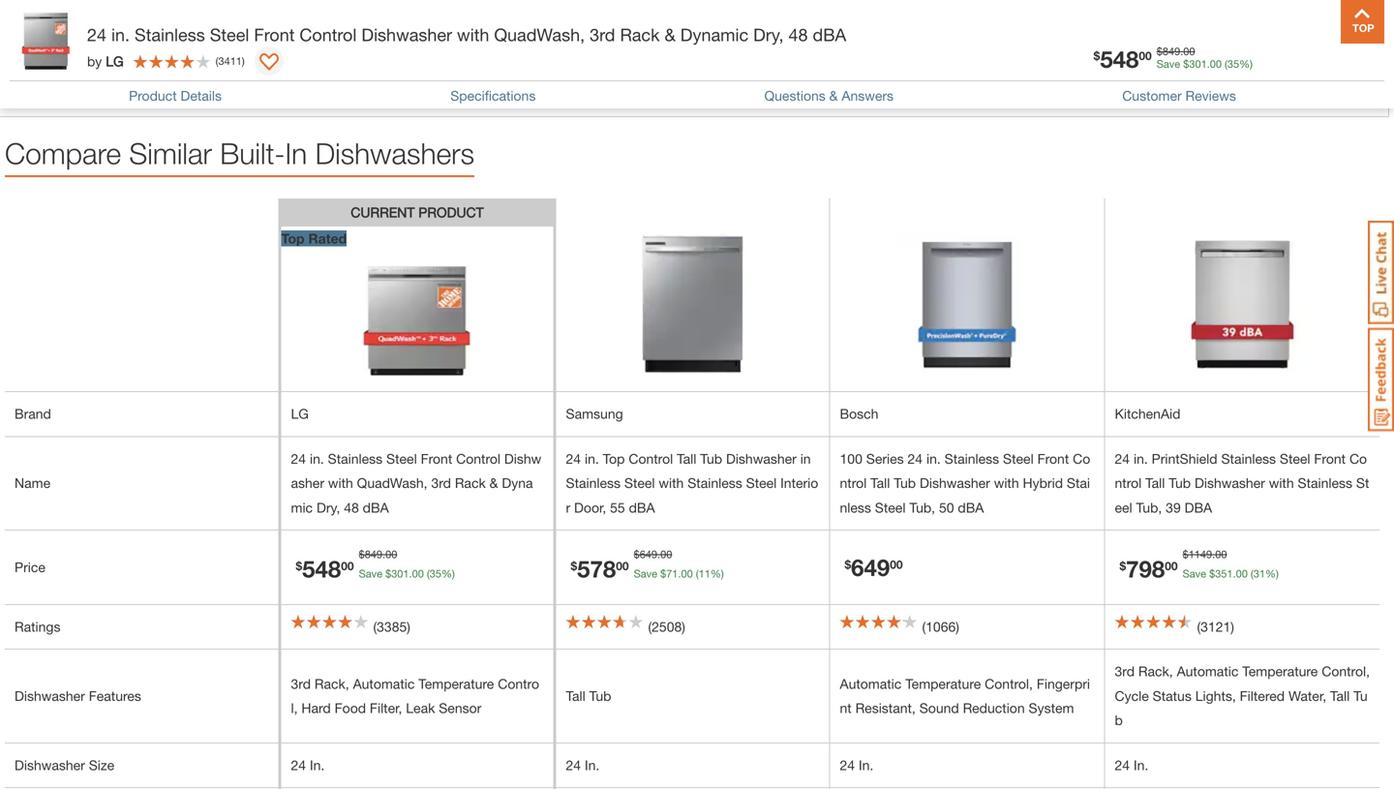Task type: locate. For each thing, give the bounding box(es) containing it.
$ 548 00 $ 849 . 00 save $ 301 . 00 ( 35 %)
[[1094, 45, 1253, 72], [296, 548, 455, 582]]

48 right mic
[[344, 500, 359, 516]]

& left dynamic
[[665, 24, 676, 45]]

control, up 'tu' at right bottom
[[1322, 664, 1370, 680]]

automatic up resistant,
[[840, 676, 902, 692]]

351
[[1216, 567, 1233, 580]]

0 horizontal spatial top
[[281, 231, 305, 247]]

& left answers
[[830, 88, 838, 104]]

1 horizontal spatial rack,
[[1139, 664, 1173, 680]]

1 horizontal spatial top
[[603, 451, 625, 467]]

1 co from the left
[[1073, 451, 1091, 467]]

current product
[[351, 204, 484, 220]]

customer reviews
[[1123, 88, 1237, 104]]

0 horizontal spatial 548
[[302, 555, 341, 582]]

co up st
[[1350, 451, 1368, 467]]

0 vertical spatial &
[[665, 24, 676, 45]]

with right asher
[[328, 475, 353, 491]]

%) down 24 in. stainless steel front control dishw asher with quadwash, 3rd rack & dyna mic dry, 48 dba
[[442, 567, 455, 580]]

2 vertical spatial &
[[490, 475, 498, 491]]

tall
[[677, 451, 697, 467], [871, 475, 890, 491], [1146, 475, 1165, 491], [566, 688, 586, 704], [1331, 688, 1350, 704]]

548 up "customer"
[[1101, 45, 1139, 72]]

stainless inside 100 series 24 in. stainless steel front co ntrol tall tub dishwasher with hybrid stai nless steel tub, 50 dba
[[945, 451, 1000, 467]]

temperature for water,
[[1243, 664, 1318, 680]]

dba right mic
[[363, 500, 389, 516]]

in. up by lg
[[111, 24, 130, 45]]

) left display image
[[242, 55, 245, 67]]

steel
[[210, 24, 249, 45], [386, 451, 417, 467], [1003, 451, 1034, 467], [1280, 451, 1311, 467], [625, 475, 655, 491], [746, 475, 777, 491], [875, 500, 906, 516]]

specifications
[[451, 88, 536, 104]]

1 horizontal spatial 548
[[1101, 45, 1139, 72]]

in
[[801, 451, 811, 467]]

1 horizontal spatial temperature
[[906, 676, 981, 692]]

( 1066 )
[[922, 619, 960, 635]]

control inside 24 in. stainless steel front control dishw asher with quadwash, 3rd rack & dyna mic dry, 48 dba
[[456, 451, 501, 467]]

automatic up filter,
[[353, 676, 415, 692]]

50
[[939, 500, 954, 516]]

front
[[254, 24, 295, 45], [421, 451, 453, 467], [1038, 451, 1069, 467], [1315, 451, 1346, 467]]

ratings
[[15, 619, 60, 635]]

2 co from the left
[[1350, 451, 1368, 467]]

automatic inside the 3rd rack, automatic temperature contro l, hard food filter, leak sensor
[[353, 676, 415, 692]]

next slide image
[[1340, 68, 1356, 83]]

3 24 in. from the left
[[840, 757, 874, 773]]

) down 351 at the bottom right of page
[[1231, 619, 1235, 635]]

save inside $ 578 00 $ 649 . 00 save $ 71 . 00 ( 11 %)
[[634, 567, 658, 580]]

in. down hard
[[310, 757, 325, 773]]

in. inside 24 in. printshield stainless steel front co ntrol tall tub dishwasher with stainless st eel tub, 39 dba
[[1134, 451, 1148, 467]]

0 horizontal spatial 48
[[344, 500, 359, 516]]

&
[[665, 24, 676, 45], [830, 88, 838, 104], [490, 475, 498, 491]]

0 horizontal spatial dry,
[[317, 500, 340, 516]]

0 horizontal spatial &
[[490, 475, 498, 491]]

( inside $ 798 00 $ 1149 . 00 save $ 351 . 00 ( 31 %)
[[1251, 567, 1254, 580]]

contro
[[498, 676, 539, 692]]

rack inside 24 in. stainless steel front control dishw asher with quadwash, 3rd rack & dyna mic dry, 48 dba
[[455, 475, 486, 491]]

24 right series
[[908, 451, 923, 467]]

548 down mic
[[302, 555, 341, 582]]

in. down "cycle"
[[1134, 757, 1149, 773]]

& left dyna
[[490, 475, 498, 491]]

1 horizontal spatial control,
[[1322, 664, 1370, 680]]

24 in. down b
[[1115, 757, 1149, 773]]

35 down 24 in. stainless steel front control dishw asher with quadwash, 3rd rack & dyna mic dry, 48 dba
[[430, 567, 442, 580]]

lg
[[106, 53, 124, 69], [291, 406, 309, 422]]

temperature inside the 3rd rack, automatic temperature control, cycle status lights, filtered water, tall tu b
[[1243, 664, 1318, 680]]

1 vertical spatial 301
[[391, 567, 409, 580]]

tub right contro
[[589, 688, 612, 704]]

301 up reviews
[[1190, 57, 1207, 70]]

dba up questions & answers
[[813, 24, 847, 45]]

1 vertical spatial 48
[[344, 500, 359, 516]]

with up $ 578 00 $ 649 . 00 save $ 71 . 00 ( 11 %)
[[659, 475, 684, 491]]

dry,
[[754, 24, 784, 45], [317, 500, 340, 516]]

3rd inside 24 in. stainless steel front control dishw asher with quadwash, 3rd rack & dyna mic dry, 48 dba
[[431, 475, 451, 491]]

details
[[181, 88, 222, 104]]

11
[[699, 567, 711, 580]]

dba inside 24 in. stainless steel front control dishw asher with quadwash, 3rd rack & dyna mic dry, 48 dba
[[363, 500, 389, 516]]

with left st
[[1269, 475, 1295, 491]]

co inside 24 in. printshield stainless steel front co ntrol tall tub dishwasher with stainless st eel tub, 39 dba
[[1350, 451, 1368, 467]]

automatic inside the 3rd rack, automatic temperature control, cycle status lights, filtered water, tall tu b
[[1177, 664, 1239, 680]]

24 in. down the nt
[[840, 757, 874, 773]]

quadwash, up specifications
[[494, 24, 585, 45]]

849 up 3385
[[365, 548, 383, 561]]

. up 351 at the bottom right of page
[[1213, 548, 1216, 561]]

( down $ 798 00 $ 1149 . 00 save $ 351 . 00 ( 31 %)
[[1198, 619, 1201, 635]]

automatic for food
[[353, 676, 415, 692]]

tall inside 24 in. printshield stainless steel front co ntrol tall tub dishwasher with stainless st eel tub, 39 dba
[[1146, 475, 1165, 491]]

)
[[242, 55, 245, 67], [407, 619, 411, 635], [682, 619, 686, 635], [956, 619, 960, 635], [1231, 619, 1235, 635]]

mic
[[291, 500, 313, 516]]

$ 548 00 $ 849 . 00 save $ 301 . 00 ( 35 %) up customer reviews
[[1094, 45, 1253, 72]]

questions & answers button
[[765, 88, 894, 104], [765, 88, 894, 104]]

1 horizontal spatial rack
[[620, 24, 660, 45]]

(
[[216, 55, 218, 67], [1225, 57, 1228, 70], [427, 567, 430, 580], [696, 567, 699, 580], [1251, 567, 1254, 580], [373, 619, 377, 635], [648, 619, 652, 635], [922, 619, 926, 635], [1198, 619, 1201, 635]]

1 horizontal spatial 849
[[1163, 45, 1181, 57]]

1 horizontal spatial 35
[[1228, 57, 1240, 70]]

2
[[1313, 65, 1323, 86]]

specifications button
[[451, 88, 536, 104], [451, 88, 536, 104]]

0 vertical spatial 301
[[1190, 57, 1207, 70]]

0 vertical spatial 849
[[1163, 45, 1181, 57]]

rack, up hard
[[315, 676, 349, 692]]

. right 578
[[658, 548, 661, 561]]

( 2508 )
[[648, 619, 686, 635]]

0 horizontal spatial temperature
[[419, 676, 494, 692]]

temperature inside the 3rd rack, automatic temperature contro l, hard food filter, leak sensor
[[419, 676, 494, 692]]

rack, inside the 3rd rack, automatic temperature control, cycle status lights, filtered water, tall tu b
[[1139, 664, 1173, 680]]

. left 11
[[678, 567, 681, 580]]

automatic up lights,
[[1177, 664, 1239, 680]]

( right the 71
[[696, 567, 699, 580]]

in. inside 24 in. stainless steel front control dishw asher with quadwash, 3rd rack & dyna mic dry, 48 dba
[[310, 451, 324, 467]]

top
[[281, 231, 305, 247], [603, 451, 625, 467]]

eel
[[1115, 500, 1133, 516]]

3rd rack, automatic temperature control, cycle status lights, filtered water, tall tu b
[[1115, 664, 1370, 728]]

2 horizontal spatial temperature
[[1243, 664, 1318, 680]]

4 in. from the left
[[1134, 757, 1149, 773]]

in. for 24 in. printshield stainless steel front co ntrol tall tub dishwasher with stainless st eel tub, 39 dba
[[1134, 451, 1148, 467]]

dry, right dynamic
[[754, 24, 784, 45]]

1 vertical spatial top
[[603, 451, 625, 467]]

3121
[[1201, 619, 1231, 635]]

) for ( 2508 )
[[682, 619, 686, 635]]

24 down l,
[[291, 757, 306, 773]]

leak
[[406, 700, 435, 716]]

1 vertical spatial &
[[830, 88, 838, 104]]

top down samsung
[[603, 451, 625, 467]]

rack, up status
[[1139, 664, 1173, 680]]

tub inside 100 series 24 in. stainless steel front co ntrol tall tub dishwasher with hybrid stai nless steel tub, 50 dba
[[894, 475, 916, 491]]

%)
[[1240, 57, 1253, 70], [442, 567, 455, 580], [711, 567, 724, 580], [1266, 567, 1279, 580]]

24 inside 24 in. top control tall tub dishwasher in stainless steel with stainless steel interio r door, 55 dba
[[566, 451, 581, 467]]

1 in. from the left
[[310, 757, 325, 773]]

1 horizontal spatial co
[[1350, 451, 1368, 467]]

in.
[[310, 757, 325, 773], [585, 757, 600, 773], [859, 757, 874, 773], [1134, 757, 1149, 773]]

) for ( 3385 )
[[407, 619, 411, 635]]

24 inside 100 series 24 in. stainless steel front co ntrol tall tub dishwasher with hybrid stai nless steel tub, 50 dba
[[908, 451, 923, 467]]

849 up customer reviews
[[1163, 45, 1181, 57]]

1 ntrol from the left
[[840, 475, 867, 491]]

resistant,
[[856, 700, 916, 716]]

automatic for lights,
[[1177, 664, 1239, 680]]

automatic inside automatic temperature control, fingerpri nt resistant, sound reduction system
[[840, 676, 902, 692]]

48 up questions
[[789, 24, 808, 45]]

%) right the 71
[[711, 567, 724, 580]]

) for ( 3411 )
[[242, 55, 245, 67]]

ntrol up eel
[[1115, 475, 1142, 491]]

lg right by
[[106, 53, 124, 69]]

0 horizontal spatial co
[[1073, 451, 1091, 467]]

automatic
[[1177, 664, 1239, 680], [353, 676, 415, 692], [840, 676, 902, 692]]

rack, for status
[[1139, 664, 1173, 680]]

0 horizontal spatial ntrol
[[840, 475, 867, 491]]

0 vertical spatial top
[[281, 231, 305, 247]]

in. up asher
[[310, 451, 324, 467]]

2 horizontal spatial control
[[629, 451, 673, 467]]

1 horizontal spatial $ 548 00 $ 849 . 00 save $ 301 . 00 ( 35 %)
[[1094, 45, 1253, 72]]

quadwash, inside 24 in. stainless steel front control dishw asher with quadwash, 3rd rack & dyna mic dry, 48 dba
[[357, 475, 428, 491]]

in. down samsung
[[585, 451, 599, 467]]

1 horizontal spatial control
[[456, 451, 501, 467]]

dyna
[[502, 475, 533, 491]]

. up reviews
[[1207, 57, 1210, 70]]

dishwasher
[[362, 24, 452, 45], [726, 451, 797, 467], [920, 475, 991, 491], [1195, 475, 1266, 491], [15, 688, 85, 704], [15, 757, 85, 773]]

1 horizontal spatial quadwash,
[[494, 24, 585, 45]]

customer reviews button
[[1123, 88, 1237, 104], [1123, 88, 1237, 104]]

with inside 24 in. printshield stainless steel front co ntrol tall tub dishwasher with stainless st eel tub, 39 dba
[[1269, 475, 1295, 491]]

2 ntrol from the left
[[1115, 475, 1142, 491]]

. left 31
[[1233, 567, 1236, 580]]

current
[[351, 204, 415, 220]]

0 horizontal spatial tub,
[[910, 500, 936, 516]]

649 inside $ 578 00 $ 649 . 00 save $ 71 . 00 ( 11 %)
[[640, 548, 658, 561]]

ntrol
[[840, 475, 867, 491], [1115, 475, 1142, 491]]

bosch
[[840, 406, 879, 422]]

with left hybrid
[[994, 475, 1019, 491]]

product details button
[[129, 88, 222, 104], [129, 88, 222, 104]]

quadwash,
[[494, 24, 585, 45], [357, 475, 428, 491]]

1 tub, from the left
[[910, 500, 936, 516]]

1 vertical spatial 548
[[302, 555, 341, 582]]

( up reviews
[[1225, 57, 1228, 70]]

00
[[1184, 45, 1196, 57], [1139, 49, 1152, 62], [1210, 57, 1222, 70], [386, 548, 397, 561], [661, 548, 672, 561], [1216, 548, 1228, 561], [890, 558, 903, 571], [341, 559, 354, 573], [616, 559, 629, 573], [1165, 559, 1178, 573], [412, 567, 424, 580], [681, 567, 693, 580], [1236, 567, 1248, 580]]

tub, left 39
[[1137, 500, 1162, 516]]

co up stai at right bottom
[[1073, 451, 1091, 467]]

4 24 in. from the left
[[1115, 757, 1149, 773]]

24 in. stainless steel front control dishwasher with quadwash, 3rd rack & dynamic dry, 48 dba image
[[347, 251, 488, 391]]

649 right 578
[[640, 548, 658, 561]]

0 horizontal spatial lg
[[106, 53, 124, 69]]

control, up reduction
[[985, 676, 1033, 692]]

24 down the nt
[[840, 757, 855, 773]]

24 in. printshield stainless steel front co ntrol tall tub dishwasher with stainless st eel tub, 39 dba
[[1115, 451, 1370, 516]]

0 horizontal spatial 35
[[430, 567, 442, 580]]

temperature up filtered
[[1243, 664, 1318, 680]]

2 horizontal spatial automatic
[[1177, 664, 1239, 680]]

rack left dynamic
[[620, 24, 660, 45]]

temperature up sound
[[906, 676, 981, 692]]

( right 351 at the bottom right of page
[[1251, 567, 1254, 580]]

control
[[300, 24, 357, 45], [456, 451, 501, 467], [629, 451, 673, 467]]

0 horizontal spatial $ 548 00 $ 849 . 00 save $ 301 . 00 ( 35 %)
[[296, 548, 455, 582]]

( up details
[[216, 55, 218, 67]]

1 vertical spatial quadwash,
[[357, 475, 428, 491]]

1 vertical spatial lg
[[291, 406, 309, 422]]

save down 1149
[[1183, 567, 1207, 580]]

. up 3385
[[383, 548, 386, 561]]

24 down b
[[1115, 757, 1130, 773]]

control, inside the 3rd rack, automatic temperature control, cycle status lights, filtered water, tall tu b
[[1322, 664, 1370, 680]]

st
[[1357, 475, 1370, 491]]

1 vertical spatial rack
[[455, 475, 486, 491]]

0 horizontal spatial control
[[300, 24, 357, 45]]

lg up asher
[[291, 406, 309, 422]]

price
[[15, 559, 45, 575]]

display image
[[259, 53, 279, 73]]

dba right the 55
[[629, 500, 655, 516]]

tub, inside 24 in. printshield stainless steel front co ntrol tall tub dishwasher with stainless st eel tub, 39 dba
[[1137, 500, 1162, 516]]

) up automatic temperature control, fingerpri nt resistant, sound reduction system
[[956, 619, 960, 635]]

849
[[1163, 45, 1181, 57], [365, 548, 383, 561]]

rated
[[308, 231, 347, 247]]

this is the first slide image
[[1265, 68, 1280, 83]]

%) right 351 at the bottom right of page
[[1266, 567, 1279, 580]]

dishwasher inside 100 series 24 in. stainless steel front co ntrol tall tub dishwasher with hybrid stai nless steel tub, 50 dba
[[920, 475, 991, 491]]

dba right the 50
[[958, 500, 984, 516]]

in. inside 24 in. top control tall tub dishwasher in stainless steel with stainless steel interio r door, 55 dba
[[585, 451, 599, 467]]

24 in. printshield stainless steel front control tall tub dishwasher with stainless steel tub, 39 dba image
[[1173, 234, 1313, 375]]

dba
[[1185, 500, 1213, 516]]

rack, inside the 3rd rack, automatic temperature contro l, hard food filter, leak sensor
[[315, 676, 349, 692]]

rack
[[620, 24, 660, 45], [455, 475, 486, 491]]

48
[[789, 24, 808, 45], [344, 500, 359, 516]]

1 horizontal spatial 48
[[789, 24, 808, 45]]

rack left dyna
[[455, 475, 486, 491]]

0 vertical spatial 35
[[1228, 57, 1240, 70]]

quadwash, right asher
[[357, 475, 428, 491]]

tall inside the 3rd rack, automatic temperature control, cycle status lights, filtered water, tall tu b
[[1331, 688, 1350, 704]]

24
[[87, 24, 107, 45], [291, 451, 306, 467], [566, 451, 581, 467], [908, 451, 923, 467], [1115, 451, 1130, 467], [291, 757, 306, 773], [566, 757, 581, 773], [840, 757, 855, 773], [1115, 757, 1130, 773]]

1 horizontal spatial 301
[[1190, 57, 1207, 70]]

0 horizontal spatial quadwash,
[[357, 475, 428, 491]]

0 horizontal spatial automatic
[[353, 676, 415, 692]]

24 in. down tall tub in the bottom left of the page
[[566, 757, 600, 773]]

0 horizontal spatial 649
[[640, 548, 658, 561]]

) down $ 578 00 $ 649 . 00 save $ 71 . 00 ( 11 %)
[[682, 619, 686, 635]]

55
[[610, 500, 625, 516]]

0 horizontal spatial control,
[[985, 676, 1033, 692]]

3rd inside the 3rd rack, automatic temperature contro l, hard food filter, leak sensor
[[291, 676, 311, 692]]

1 vertical spatial dry,
[[317, 500, 340, 516]]

24 in. down hard
[[291, 757, 325, 773]]

24 up r at the left bottom of the page
[[566, 451, 581, 467]]

tub down series
[[894, 475, 916, 491]]

rack,
[[1139, 664, 1173, 680], [315, 676, 349, 692]]

rack, for hard
[[315, 676, 349, 692]]

1 horizontal spatial ntrol
[[1115, 475, 1142, 491]]

dry, right mic
[[317, 500, 340, 516]]

in. down tall tub in the bottom left of the page
[[585, 757, 600, 773]]

top rated
[[281, 231, 347, 247]]

0 horizontal spatial rack
[[455, 475, 486, 491]]

0 horizontal spatial rack,
[[315, 676, 349, 692]]

24 in. stainless steel front control dishwasher with quadwash, 3rd rack & dynamic dry, 48 dba
[[87, 24, 847, 45]]

0 vertical spatial 48
[[789, 24, 808, 45]]

0 horizontal spatial 849
[[365, 548, 383, 561]]

save
[[1157, 57, 1181, 70], [359, 567, 383, 580], [634, 567, 658, 580], [1183, 567, 1207, 580]]

24 in.
[[291, 757, 325, 773], [566, 757, 600, 773], [840, 757, 874, 773], [1115, 757, 1149, 773]]

temperature for leak
[[419, 676, 494, 692]]

35 up reviews
[[1228, 57, 1240, 70]]

nless
[[840, 500, 872, 516]]

steel inside 24 in. printshield stainless steel front co ntrol tall tub dishwasher with stainless st eel tub, 39 dba
[[1280, 451, 1311, 467]]

tub, left the 50
[[910, 500, 936, 516]]

top inside 24 in. top control tall tub dishwasher in stainless steel with stainless steel interio r door, 55 dba
[[603, 451, 625, 467]]

top left rated
[[281, 231, 305, 247]]

0 vertical spatial quadwash,
[[494, 24, 585, 45]]

649 down nless
[[851, 553, 890, 581]]

%) left this is the first slide icon
[[1240, 57, 1253, 70]]

tub down printshield
[[1169, 475, 1191, 491]]

24 in. stainless steel front control dishw asher with quadwash, 3rd rack & dyna mic dry, 48 dba
[[291, 451, 542, 516]]

31
[[1254, 567, 1266, 580]]

brand
[[15, 406, 51, 422]]

2 tub, from the left
[[1137, 500, 1162, 516]]

0 vertical spatial dry,
[[754, 24, 784, 45]]

$ 548 00 $ 849 . 00 save $ 301 . 00 ( 35 %) up 3385
[[296, 548, 455, 582]]

save left the 71
[[634, 567, 658, 580]]

1 horizontal spatial &
[[665, 24, 676, 45]]

%) inside $ 578 00 $ 649 . 00 save $ 71 . 00 ( 11 %)
[[711, 567, 724, 580]]

24 up asher
[[291, 451, 306, 467]]

in. for 24 in. stainless steel front control dishw asher with quadwash, 3rd rack & dyna mic dry, 48 dba
[[310, 451, 324, 467]]

1 horizontal spatial automatic
[[840, 676, 902, 692]]

1 horizontal spatial tub,
[[1137, 500, 1162, 516]]

in. right series
[[927, 451, 941, 467]]

ntrol down 100
[[840, 475, 867, 491]]

product image image
[[15, 10, 77, 73]]

product
[[129, 88, 177, 104]]

1 horizontal spatial dry,
[[754, 24, 784, 45]]



Task type: describe. For each thing, give the bounding box(es) containing it.
24 up by
[[87, 24, 107, 45]]

$ 798 00 $ 1149 . 00 save $ 351 . 00 ( 31 %)
[[1120, 548, 1279, 582]]

feedback link image
[[1368, 327, 1395, 432]]

hard
[[302, 700, 331, 716]]

tub inside 24 in. printshield stainless steel front co ntrol tall tub dishwasher with stainless st eel tub, 39 dba
[[1169, 475, 1191, 491]]

100 series 24 in. stainless steel front co ntrol tall tub dishwasher with hybrid stai nless steel tub, 50 dba
[[840, 451, 1091, 516]]

with inside 100 series 24 in. stainless steel front co ntrol tall tub dishwasher with hybrid stai nless steel tub, 50 dba
[[994, 475, 1019, 491]]

control, inside automatic temperature control, fingerpri nt resistant, sound reduction system
[[985, 676, 1033, 692]]

live chat image
[[1368, 221, 1395, 324]]

water,
[[1289, 688, 1327, 704]]

similar
[[129, 136, 212, 170]]

r
[[566, 500, 571, 516]]

nt
[[840, 700, 852, 716]]

& inside 24 in. stainless steel front control dishw asher with quadwash, 3rd rack & dyna mic dry, 48 dba
[[490, 475, 498, 491]]

in. for 24 in. top control tall tub dishwasher in stainless steel with stainless steel interio r door, 55 dba
[[585, 451, 599, 467]]

save up ( 3385 )
[[359, 567, 383, 580]]

( 3411 )
[[216, 55, 245, 67]]

798
[[1127, 555, 1165, 582]]

1 vertical spatial 35
[[430, 567, 442, 580]]

tall tub
[[566, 688, 612, 704]]

0 horizontal spatial 301
[[391, 567, 409, 580]]

front inside 24 in. printshield stainless steel front co ntrol tall tub dishwasher with stainless st eel tub, 39 dba
[[1315, 451, 1346, 467]]

1
[[1298, 65, 1307, 86]]

asher
[[291, 475, 324, 491]]

( up automatic temperature control, fingerpri nt resistant, sound reduction system
[[922, 619, 926, 635]]

kitchenaid
[[1115, 406, 1181, 422]]

( 3385 )
[[373, 619, 411, 635]]

) for ( 3121 )
[[1231, 619, 1235, 635]]

printshield
[[1152, 451, 1218, 467]]

ntrol inside 24 in. printshield stainless steel front co ntrol tall tub dishwasher with stainless st eel tub, 39 dba
[[1115, 475, 1142, 491]]

built-
[[220, 136, 285, 170]]

100 series 24 in. stainless steel front control tall tub dishwasher with hybrid stainless steel tub, 50 dba image
[[897, 234, 1038, 375]]

ntrol inside 100 series 24 in. stainless steel front co ntrol tall tub dishwasher with hybrid stai nless steel tub, 50 dba
[[840, 475, 867, 491]]

dishwasher inside 24 in. top control tall tub dishwasher in stainless steel with stainless steel interio r door, 55 dba
[[726, 451, 797, 467]]

tub inside 24 in. top control tall tub dishwasher in stainless steel with stainless steel interio r door, 55 dba
[[700, 451, 723, 467]]

door,
[[574, 500, 607, 516]]

2508
[[652, 619, 682, 635]]

0 vertical spatial 548
[[1101, 45, 1139, 72]]

39
[[1166, 500, 1181, 516]]

$ 649 00
[[845, 553, 903, 581]]

lights,
[[1196, 688, 1237, 704]]

interio
[[781, 475, 819, 491]]

l,
[[291, 700, 298, 716]]

2 24 in. from the left
[[566, 757, 600, 773]]

( up the 3rd rack, automatic temperature contro l, hard food filter, leak sensor
[[373, 619, 377, 635]]

00 inside '$ 649 00'
[[890, 558, 903, 571]]

) for ( 1066 )
[[956, 619, 960, 635]]

co inside 100 series 24 in. stainless steel front co ntrol tall tub dishwasher with hybrid stai nless steel tub, 50 dba
[[1073, 451, 1091, 467]]

compare
[[5, 136, 121, 170]]

with up specifications
[[457, 24, 489, 45]]

3411
[[218, 55, 242, 67]]

control for dishw
[[456, 451, 501, 467]]

3 in. from the left
[[859, 757, 874, 773]]

automatic temperature control, fingerpri nt resistant, sound reduction system
[[840, 676, 1091, 716]]

0 vertical spatial rack
[[620, 24, 660, 45]]

( down 24 in. stainless steel front control dishw asher with quadwash, 3rd rack & dyna mic dry, 48 dba
[[427, 567, 430, 580]]

reduction
[[963, 700, 1025, 716]]

filter,
[[370, 700, 402, 716]]

name
[[15, 475, 50, 491]]

$ inside '$ 649 00'
[[845, 558, 851, 571]]

tu
[[1354, 688, 1368, 704]]

dishwashers
[[315, 136, 475, 170]]

with inside 24 in. top control tall tub dishwasher in stainless steel with stainless steel interio r door, 55 dba
[[659, 475, 684, 491]]

compare similar built-in dishwashers
[[5, 136, 475, 170]]

/
[[1307, 65, 1313, 86]]

system
[[1029, 700, 1075, 716]]

dry, inside 24 in. stainless steel front control dishw asher with quadwash, 3rd rack & dyna mic dry, 48 dba
[[317, 500, 340, 516]]

2 in. from the left
[[585, 757, 600, 773]]

series
[[867, 451, 904, 467]]

dba inside 24 in. top control tall tub dishwasher in stainless steel with stainless steel interio r door, 55 dba
[[629, 500, 655, 516]]

1066
[[926, 619, 956, 635]]

578
[[577, 555, 616, 582]]

steel inside 24 in. stainless steel front control dishw asher with quadwash, 3rd rack & dyna mic dry, 48 dba
[[386, 451, 417, 467]]

dynamic
[[681, 24, 749, 45]]

save inside $ 798 00 $ 1149 . 00 save $ 351 . 00 ( 31 %)
[[1183, 567, 1207, 580]]

( down $ 578 00 $ 649 . 00 save $ 71 . 00 ( 11 %)
[[648, 619, 652, 635]]

reviews
[[1186, 88, 1237, 104]]

48 inside 24 in. stainless steel front control dishw asher with quadwash, 3rd rack & dyna mic dry, 48 dba
[[344, 500, 359, 516]]

dba inside 100 series 24 in. stainless steel front co ntrol tall tub dishwasher with hybrid stai nless steel tub, 50 dba
[[958, 500, 984, 516]]

24 in. top control tall tub dishwasher in stainless steel with stainless steel interior door, 55 dba image
[[623, 234, 763, 375]]

1 horizontal spatial lg
[[291, 406, 309, 422]]

top rated link
[[281, 231, 553, 391]]

$ 578 00 $ 649 . 00 save $ 71 . 00 ( 11 %)
[[571, 548, 724, 582]]

control for dishwasher
[[300, 24, 357, 45]]

1 vertical spatial $ 548 00 $ 849 . 00 save $ 301 . 00 ( 35 %)
[[296, 548, 455, 582]]

dishw
[[504, 451, 542, 467]]

dishwasher size
[[15, 757, 114, 773]]

0 vertical spatial $ 548 00 $ 849 . 00 save $ 301 . 00 ( 35 %)
[[1094, 45, 1253, 72]]

1 / 2
[[1298, 65, 1323, 86]]

3385
[[377, 619, 407, 635]]

. up customer reviews
[[1181, 45, 1184, 57]]

questions & answers
[[765, 88, 894, 104]]

product
[[419, 204, 484, 220]]

24 down tall tub in the bottom left of the page
[[566, 757, 581, 773]]

%) inside $ 798 00 $ 1149 . 00 save $ 351 . 00 ( 31 %)
[[1266, 567, 1279, 580]]

front inside 24 in. stainless steel front control dishw asher with quadwash, 3rd rack & dyna mic dry, 48 dba
[[421, 451, 453, 467]]

dishwasher inside 24 in. printshield stainless steel front co ntrol tall tub dishwasher with stainless st eel tub, 39 dba
[[1195, 475, 1266, 491]]

stai
[[1067, 475, 1091, 491]]

customer
[[1123, 88, 1182, 104]]

tub, inside 100 series 24 in. stainless steel front co ntrol tall tub dishwasher with hybrid stai nless steel tub, 50 dba
[[910, 500, 936, 516]]

71
[[666, 567, 678, 580]]

front inside 100 series 24 in. stainless steel front co ntrol tall tub dishwasher with hybrid stai nless steel tub, 50 dba
[[1038, 451, 1069, 467]]

answers
[[842, 88, 894, 104]]

tall inside 24 in. top control tall tub dishwasher in stainless steel with stainless steel interio r door, 55 dba
[[677, 451, 697, 467]]

0 vertical spatial lg
[[106, 53, 124, 69]]

in. for 24 in. stainless steel front control dishwasher with quadwash, 3rd rack & dynamic dry, 48 dba
[[111, 24, 130, 45]]

save up customer reviews
[[1157, 57, 1181, 70]]

24 in. top control tall tub dishwasher in stainless steel with stainless steel interio r door, 55 dba
[[566, 451, 819, 516]]

dishwasher features
[[15, 688, 141, 704]]

in. inside 100 series 24 in. stainless steel front co ntrol tall tub dishwasher with hybrid stai nless steel tub, 50 dba
[[927, 451, 941, 467]]

. up ( 3385 )
[[409, 567, 412, 580]]

1 vertical spatial 849
[[365, 548, 383, 561]]

in
[[285, 136, 307, 170]]

fingerpri
[[1037, 676, 1091, 692]]

1 24 in. from the left
[[291, 757, 325, 773]]

questions
[[765, 88, 826, 104]]

2 horizontal spatial &
[[830, 88, 838, 104]]

product details
[[129, 88, 222, 104]]

features
[[89, 688, 141, 704]]

cycle
[[1115, 688, 1149, 704]]

24 inside 24 in. printshield stainless steel front co ntrol tall tub dishwasher with stainless st eel tub, 39 dba
[[1115, 451, 1130, 467]]

with inside 24 in. stainless steel front control dishw asher with quadwash, 3rd rack & dyna mic dry, 48 dba
[[328, 475, 353, 491]]

temperature inside automatic temperature control, fingerpri nt resistant, sound reduction system
[[906, 676, 981, 692]]

hybrid
[[1023, 475, 1063, 491]]

3rd inside the 3rd rack, automatic temperature control, cycle status lights, filtered water, tall tu b
[[1115, 664, 1135, 680]]

size
[[89, 757, 114, 773]]

stainless inside 24 in. stainless steel front control dishw asher with quadwash, 3rd rack & dyna mic dry, 48 dba
[[328, 451, 383, 467]]

samsung
[[566, 406, 623, 422]]

tall inside 100 series 24 in. stainless steel front co ntrol tall tub dishwasher with hybrid stai nless steel tub, 50 dba
[[871, 475, 890, 491]]

1149
[[1189, 548, 1213, 561]]

( inside $ 578 00 $ 649 . 00 save $ 71 . 00 ( 11 %)
[[696, 567, 699, 580]]

food
[[335, 700, 366, 716]]

24 inside 24 in. stainless steel front control dishw asher with quadwash, 3rd rack & dyna mic dry, 48 dba
[[291, 451, 306, 467]]

1 horizontal spatial 649
[[851, 553, 890, 581]]

sensor
[[439, 700, 482, 716]]

filtered
[[1240, 688, 1285, 704]]

3rd rack, automatic temperature contro l, hard food filter, leak sensor
[[291, 676, 539, 716]]

100
[[840, 451, 863, 467]]

status
[[1153, 688, 1192, 704]]

control inside 24 in. top control tall tub dishwasher in stainless steel with stainless steel interio r door, 55 dba
[[629, 451, 673, 467]]

( 3121 )
[[1198, 619, 1235, 635]]

by lg
[[87, 53, 124, 69]]



Task type: vqa. For each thing, say whether or not it's contained in the screenshot.


